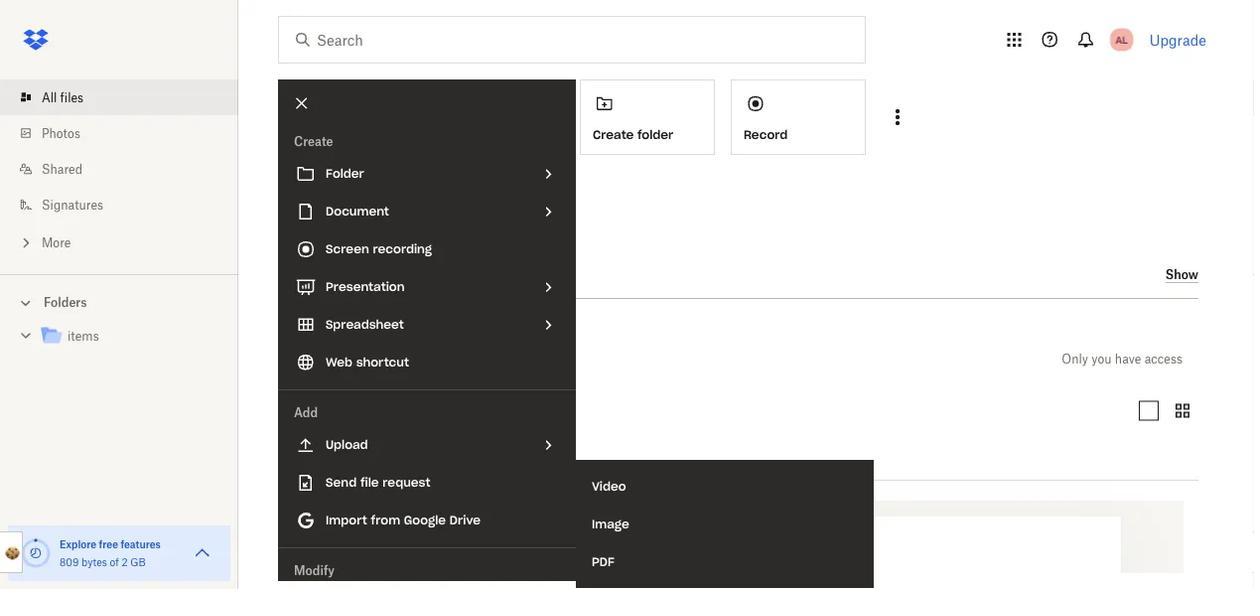 Task type: describe. For each thing, give the bounding box(es) containing it.
upload menu item
[[278, 426, 576, 464]]

image
[[592, 517, 629, 532]]

from for your
[[371, 264, 410, 284]]

presentation
[[326, 279, 405, 295]]

signatures
[[42, 197, 103, 212]]

file
[[360, 475, 379, 490]]

recents
[[294, 403, 339, 418]]

screen recording menu item
[[278, 230, 576, 268]]

import from google drive menu item
[[278, 502, 576, 539]]

all inside "link"
[[42, 90, 57, 105]]

drive
[[450, 513, 481, 528]]

file, resume.pdf row
[[740, 501, 1184, 589]]

your
[[415, 264, 452, 284]]

add
[[294, 405, 318, 420]]

screen recording
[[326, 241, 432, 257]]

all files inside "link"
[[42, 90, 84, 105]]

document menu item
[[278, 193, 576, 230]]

shared
[[42, 161, 82, 176]]

name button
[[278, 449, 445, 473]]

started
[[306, 182, 353, 199]]

have
[[1115, 351, 1142, 366]]

recents button
[[278, 395, 355, 427]]

web shortcut menu item
[[278, 344, 576, 381]]

record button
[[731, 79, 866, 155]]

list containing all files
[[0, 68, 238, 274]]

items link
[[40, 323, 223, 350]]

1 horizontal spatial files
[[305, 347, 343, 370]]

files inside "link"
[[60, 90, 84, 105]]

get started with dropbox
[[278, 182, 446, 199]]

signatures link
[[16, 187, 238, 223]]

menu containing folder
[[278, 79, 576, 589]]

spreadsheet
[[326, 317, 404, 332]]

create folder
[[593, 127, 674, 142]]

folders
[[44, 295, 87, 310]]

dropbox image
[[16, 20, 56, 60]]

activity
[[457, 264, 519, 284]]

name
[[278, 452, 319, 469]]

shared link
[[16, 151, 238, 187]]

send file request
[[326, 475, 431, 490]]

send file request menu item
[[278, 464, 576, 502]]

explore
[[60, 538, 97, 550]]

all files link
[[16, 79, 238, 115]]

access
[[1145, 351, 1183, 366]]

features
[[121, 538, 161, 550]]

google
[[404, 513, 446, 528]]

gb
[[130, 556, 146, 568]]

bytes
[[82, 556, 107, 568]]

pdf
[[592, 554, 615, 570]]

import from google drive
[[326, 513, 481, 528]]

1 vertical spatial all
[[278, 347, 299, 370]]

screen
[[326, 241, 369, 257]]

you
[[1092, 351, 1112, 366]]

only you have access
[[1062, 351, 1183, 366]]

import
[[326, 513, 367, 528]]

explore free features 809 bytes of 2 gb
[[60, 538, 161, 568]]

create for create folder
[[593, 127, 634, 142]]



Task type: locate. For each thing, give the bounding box(es) containing it.
create for create
[[294, 134, 333, 149]]

dropbox
[[390, 182, 446, 199]]

document
[[326, 204, 389, 219]]

1 horizontal spatial all
[[278, 347, 299, 370]]

send
[[326, 475, 357, 490]]

menu containing video
[[576, 460, 874, 589]]

all files
[[42, 90, 84, 105], [278, 347, 343, 370]]

create folder button
[[580, 79, 715, 155]]

create
[[593, 127, 634, 142], [294, 134, 333, 149]]

get
[[278, 182, 302, 199]]

folder menu item
[[278, 155, 576, 193]]

recording
[[373, 241, 432, 257]]

photos link
[[16, 115, 238, 151]]

free
[[99, 538, 118, 550]]

upgrade link
[[1150, 31, 1207, 48]]

0 vertical spatial files
[[60, 90, 84, 105]]

menu
[[278, 79, 576, 589], [576, 460, 874, 589]]

files up recents on the left
[[305, 347, 343, 370]]

0 horizontal spatial all
[[42, 90, 57, 105]]

1 from from the top
[[371, 264, 410, 284]]

more image
[[16, 233, 36, 253]]

close image
[[285, 86, 319, 120]]

2
[[122, 556, 128, 568]]

files
[[60, 90, 84, 105], [305, 347, 343, 370]]

from for google
[[371, 513, 400, 528]]

folder
[[326, 166, 364, 181]]

0 vertical spatial all files
[[42, 90, 84, 105]]

from down 'send file request'
[[371, 513, 400, 528]]

1 vertical spatial from
[[371, 513, 400, 528]]

upgrade
[[1150, 31, 1207, 48]]

from inside menu item
[[371, 513, 400, 528]]

of
[[110, 556, 119, 568]]

all up photos
[[42, 90, 57, 105]]

1 vertical spatial all files
[[278, 347, 343, 370]]

all
[[42, 90, 57, 105], [278, 347, 299, 370]]

suggested
[[278, 264, 365, 284]]

folder
[[638, 127, 674, 142]]

1 horizontal spatial create
[[593, 127, 634, 142]]

2 from from the top
[[371, 513, 400, 528]]

photos
[[42, 126, 80, 141]]

1 vertical spatial files
[[305, 347, 343, 370]]

1 horizontal spatial all files
[[278, 347, 343, 370]]

items
[[68, 329, 99, 344]]

all files up photos
[[42, 90, 84, 105]]

0 horizontal spatial files
[[60, 90, 84, 105]]

from down screen recording
[[371, 264, 410, 284]]

list
[[0, 68, 238, 274]]

files up photos
[[60, 90, 84, 105]]

0 vertical spatial from
[[371, 264, 410, 284]]

create inside button
[[593, 127, 634, 142]]

upload
[[326, 437, 368, 452]]

0 vertical spatial all
[[42, 90, 57, 105]]

with
[[357, 182, 386, 199]]

folders button
[[0, 287, 238, 316]]

809
[[60, 556, 79, 568]]

request
[[383, 475, 431, 490]]

from
[[371, 264, 410, 284], [371, 513, 400, 528]]

web shortcut
[[326, 355, 409, 370]]

0 horizontal spatial all files
[[42, 90, 84, 105]]

only
[[1062, 351, 1089, 366]]

suggested from your activity
[[278, 264, 519, 284]]

create down the close image
[[294, 134, 333, 149]]

0 horizontal spatial create
[[294, 134, 333, 149]]

video
[[592, 479, 626, 494]]

record
[[744, 127, 788, 142]]

presentation menu item
[[278, 268, 576, 306]]

web
[[326, 355, 353, 370]]

folder, items row
[[279, 501, 724, 589]]

more
[[42, 235, 71, 250]]

shortcut
[[356, 355, 409, 370]]

create inside menu
[[294, 134, 333, 149]]

create left folder
[[593, 127, 634, 142]]

modify
[[294, 563, 335, 578]]

all files up recents button
[[278, 347, 343, 370]]

all left web
[[278, 347, 299, 370]]

spreadsheet menu item
[[278, 306, 576, 344]]

all files list item
[[0, 79, 238, 115]]

quota usage element
[[20, 537, 52, 569]]



Task type: vqa. For each thing, say whether or not it's contained in the screenshot.
App
no



